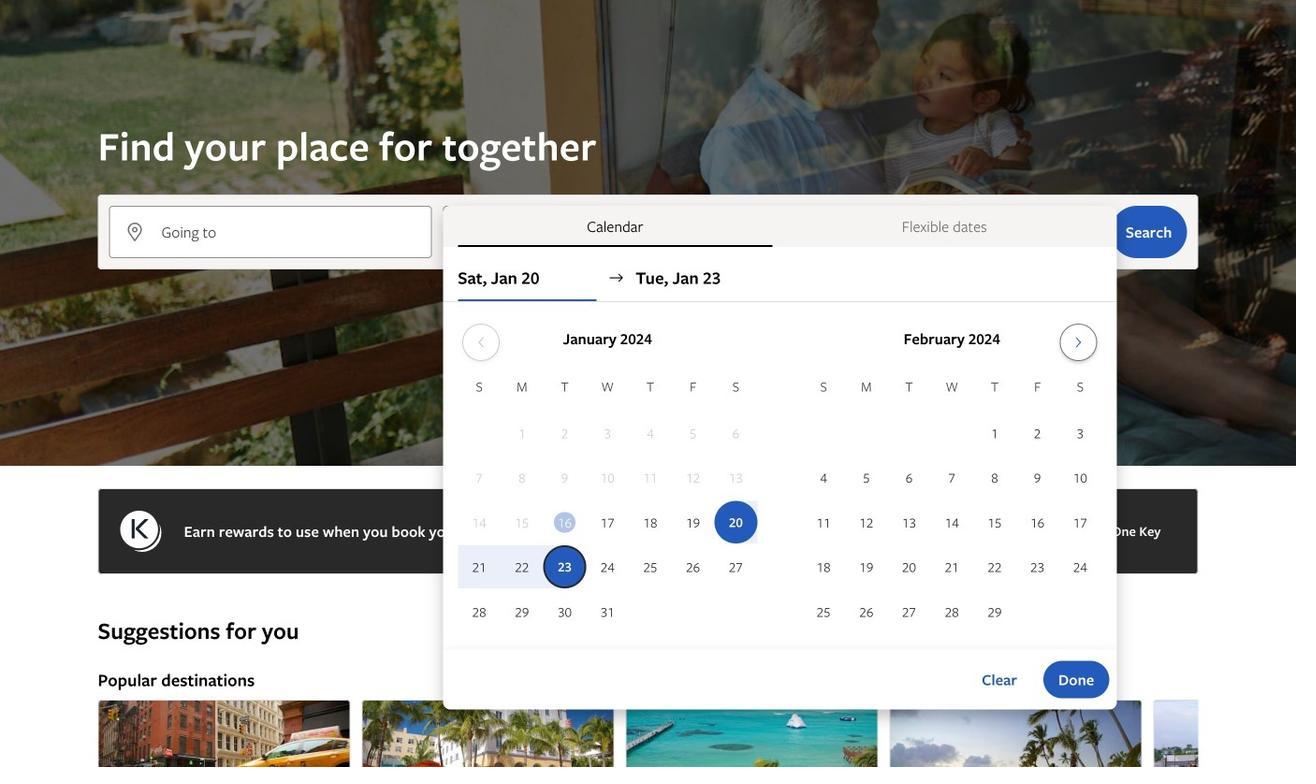 Task type: locate. For each thing, give the bounding box(es) containing it.
bayahibe beach featuring a beach, a sunset and tropical scenes image
[[890, 700, 1142, 767]]

tab list
[[443, 206, 1117, 247]]

february 2024 element
[[802, 376, 1102, 635]]

next month image
[[1068, 335, 1090, 350]]

recently viewed region
[[87, 586, 1210, 616]]

cancun which includes a sandy beach, landscape views and general coastal views image
[[626, 700, 878, 767]]

soho - tribeca which includes street scenes and a city image
[[98, 700, 351, 767]]

previous month image
[[470, 335, 492, 350]]

today element
[[554, 512, 576, 533]]

application
[[458, 316, 1102, 635]]

wizard region
[[0, 0, 1296, 710]]

tab list inside wizard "region"
[[443, 206, 1117, 247]]

january 2024 element
[[458, 376, 757, 635]]



Task type: vqa. For each thing, say whether or not it's contained in the screenshot.
see all 16 reviews Button at the top of the page
no



Task type: describe. For each thing, give the bounding box(es) containing it.
application inside wizard "region"
[[458, 316, 1102, 635]]

miami beach featuring a city and street scenes image
[[362, 700, 614, 767]]

atlantic city aquarium which includes a marina, boating and a coastal town image
[[1154, 700, 1296, 767]]

directional image
[[608, 270, 625, 286]]



